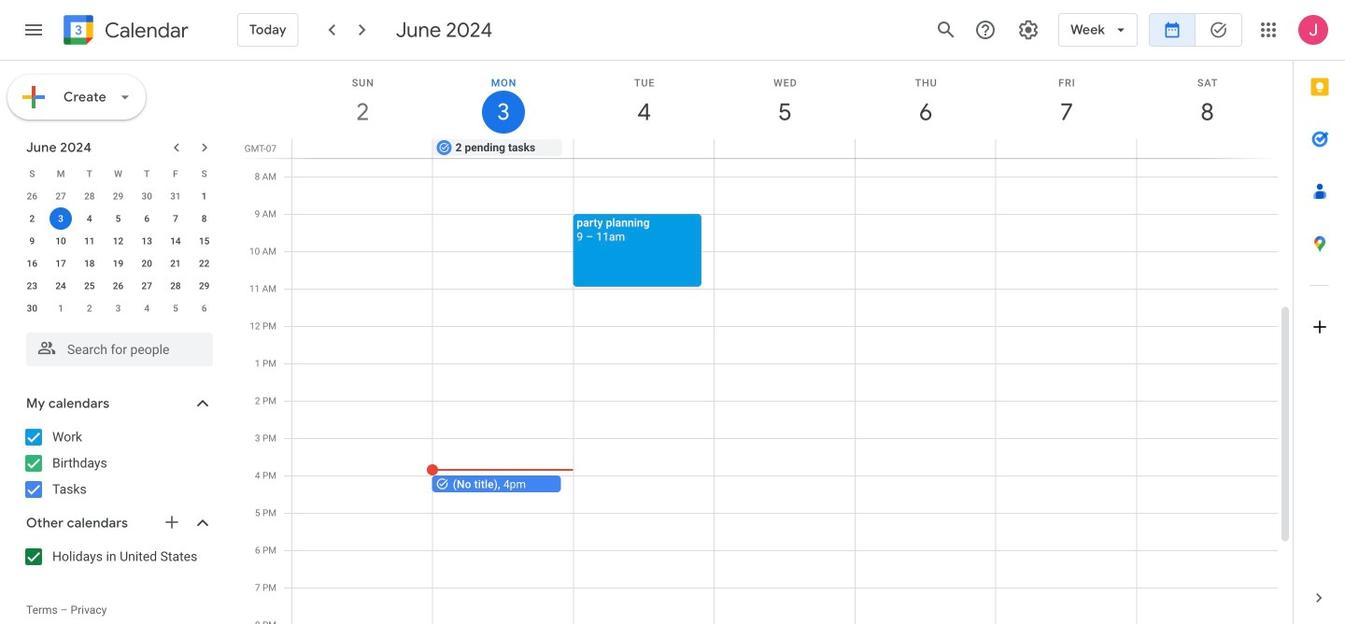 Task type: vqa. For each thing, say whether or not it's contained in the screenshot.
a
no



Task type: describe. For each thing, give the bounding box(es) containing it.
17 element
[[50, 252, 72, 275]]

12 element
[[107, 230, 129, 252]]

may 29 element
[[107, 185, 129, 207]]

july 5 element
[[164, 297, 187, 320]]

21 element
[[164, 252, 187, 275]]

may 26 element
[[21, 185, 43, 207]]

cell inside june 2024 grid
[[46, 207, 75, 230]]

may 27 element
[[50, 185, 72, 207]]

1 element
[[193, 185, 216, 207]]

Search for people text field
[[37, 333, 202, 366]]

calendar element
[[60, 11, 189, 52]]

heading inside calendar element
[[101, 19, 189, 42]]

15 element
[[193, 230, 216, 252]]

july 3 element
[[107, 297, 129, 320]]

8 element
[[193, 207, 216, 230]]

monday, june 3, today element
[[433, 61, 574, 139]]

main drawer image
[[22, 19, 45, 41]]

29 element
[[193, 275, 216, 297]]

sunday, june 2 element
[[293, 61, 433, 139]]

saturday, june 8 element
[[1138, 61, 1278, 139]]

june 2024 grid
[[18, 163, 219, 320]]

july 4 element
[[136, 297, 158, 320]]

18 element
[[78, 252, 101, 275]]

add other calendars image
[[163, 513, 181, 532]]

july 2 element
[[78, 297, 101, 320]]

5 element
[[107, 207, 129, 230]]

25 element
[[78, 275, 101, 297]]

settings menu image
[[1018, 19, 1040, 41]]

my calendars list
[[4, 422, 232, 505]]



Task type: locate. For each thing, give the bounding box(es) containing it.
7 element
[[164, 207, 187, 230]]

19 element
[[107, 252, 129, 275]]

10 element
[[50, 230, 72, 252]]

may 31 element
[[164, 185, 187, 207]]

11 element
[[78, 230, 101, 252]]

13 element
[[136, 230, 158, 252]]

28 element
[[164, 275, 187, 297]]

6 element
[[136, 207, 158, 230]]

tuesday, june 4 element
[[574, 61, 715, 139]]

27 element
[[136, 275, 158, 297]]

july 1 element
[[50, 297, 72, 320]]

tab list
[[1294, 61, 1346, 572]]

row
[[284, 139, 1293, 158], [18, 163, 219, 185], [18, 185, 219, 207], [18, 207, 219, 230], [18, 230, 219, 252], [18, 252, 219, 275], [18, 275, 219, 297], [18, 297, 219, 320]]

friday, june 7 element
[[997, 61, 1138, 139]]

23 element
[[21, 275, 43, 297]]

4 element
[[78, 207, 101, 230]]

wednesday, june 5 element
[[715, 61, 856, 139]]

july 6 element
[[193, 297, 216, 320]]

22 element
[[193, 252, 216, 275]]

3, today element
[[50, 207, 72, 230]]

16 element
[[21, 252, 43, 275]]

cell
[[293, 139, 433, 158], [574, 139, 715, 158], [715, 139, 855, 158], [855, 139, 996, 158], [996, 139, 1137, 158], [1137, 139, 1278, 158], [46, 207, 75, 230]]

26 element
[[107, 275, 129, 297]]

row group
[[18, 185, 219, 320]]

30 element
[[21, 297, 43, 320]]

may 28 element
[[78, 185, 101, 207]]

2 element
[[21, 207, 43, 230]]

20 element
[[136, 252, 158, 275]]

9 element
[[21, 230, 43, 252]]

grid
[[239, 61, 1293, 624]]

14 element
[[164, 230, 187, 252]]

24 element
[[50, 275, 72, 297]]

heading
[[101, 19, 189, 42]]

None search field
[[0, 325, 232, 366]]

may 30 element
[[136, 185, 158, 207]]



